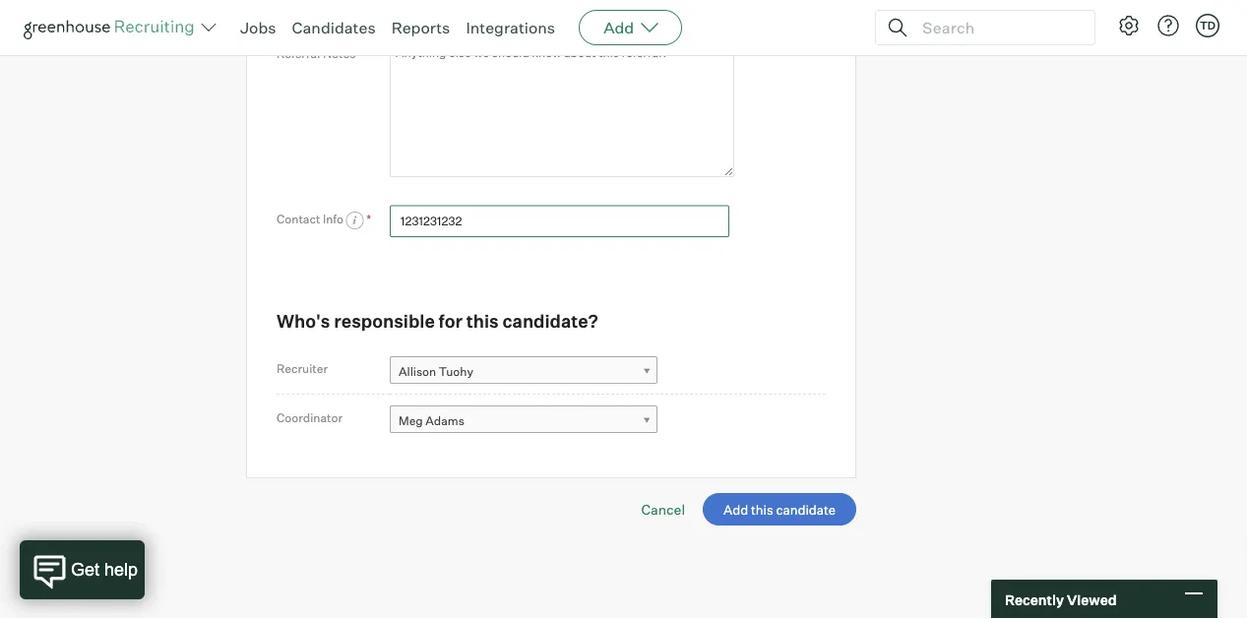 Task type: vqa. For each thing, say whether or not it's contained in the screenshot.
REPORTS link
yes



Task type: locate. For each thing, give the bounding box(es) containing it.
who's responsible for this candidate?
[[277, 310, 599, 332]]

add
[[604, 18, 634, 37]]

jobs link
[[240, 18, 276, 37]]

referral notes
[[277, 46, 356, 61]]

allison tuohy link
[[390, 356, 658, 385]]

allison tuohy
[[399, 364, 474, 378]]

tuohy
[[439, 364, 474, 378]]

contact
[[277, 212, 320, 227]]

Referral Notes text field
[[390, 40, 735, 177]]

candidates
[[292, 18, 376, 37]]

*
[[367, 212, 371, 227]]

td button
[[1197, 14, 1220, 37]]

integrations
[[466, 18, 556, 37]]

cancel
[[641, 501, 686, 518]]

notes
[[323, 46, 356, 61]]

coordinator
[[277, 410, 343, 425]]

meg adams
[[399, 413, 465, 428]]

None submit
[[703, 493, 857, 526]]

Search text field
[[918, 13, 1077, 42]]

greenhouse recruiting image
[[24, 16, 201, 39]]

for
[[439, 310, 463, 332]]

recently
[[1006, 591, 1065, 608]]

viewed
[[1067, 591, 1117, 608]]

cancel link
[[641, 501, 686, 518]]

integrations link
[[466, 18, 556, 37]]

recently viewed
[[1006, 591, 1117, 608]]

None file field
[[24, 564, 272, 586], [0, 589, 249, 610], [24, 564, 272, 586], [0, 589, 249, 610]]

info
[[323, 212, 344, 227]]

candidate?
[[503, 310, 599, 332]]

None text field
[[390, 205, 730, 237]]

contact info
[[277, 212, 346, 227]]



Task type: describe. For each thing, give the bounding box(es) containing it.
reports
[[392, 18, 450, 37]]

td button
[[1193, 10, 1224, 41]]

this
[[467, 310, 499, 332]]

add button
[[579, 10, 683, 45]]

meg
[[399, 413, 423, 428]]

meg adams link
[[390, 406, 658, 434]]

td
[[1200, 19, 1216, 32]]

who's
[[277, 310, 330, 332]]

recruiter
[[277, 361, 328, 376]]

reports link
[[392, 18, 450, 37]]

configure image
[[1118, 14, 1141, 37]]

jobs
[[240, 18, 276, 37]]

adams
[[426, 413, 465, 428]]

allison
[[399, 364, 437, 378]]

referral
[[277, 46, 320, 61]]

responsible
[[334, 310, 435, 332]]

candidates link
[[292, 18, 376, 37]]



